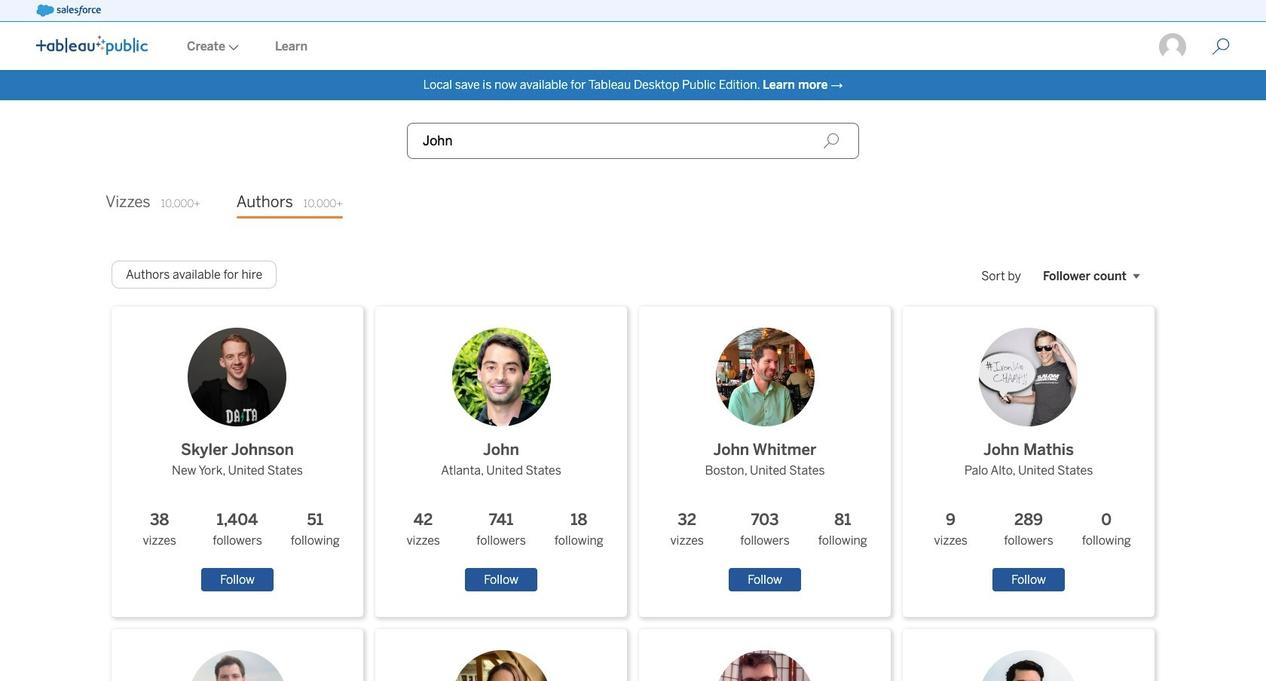Task type: locate. For each thing, give the bounding box(es) containing it.
go to search image
[[1194, 38, 1248, 56]]

avatar image for john mathis image
[[979, 328, 1078, 426]]

create image
[[225, 44, 239, 50]]

search image
[[823, 133, 840, 149]]

avatar image for john image
[[452, 328, 551, 426]]



Task type: vqa. For each thing, say whether or not it's contained in the screenshot.
Drop field here
no



Task type: describe. For each thing, give the bounding box(es) containing it.
avatar image for skyler johnson image
[[188, 328, 287, 426]]

avatar image for john whitmer image
[[716, 328, 814, 426]]

logo image
[[36, 35, 148, 55]]

Search input field
[[407, 123, 859, 159]]

salesforce logo image
[[36, 5, 101, 17]]

tara.schultz image
[[1158, 32, 1188, 62]]



